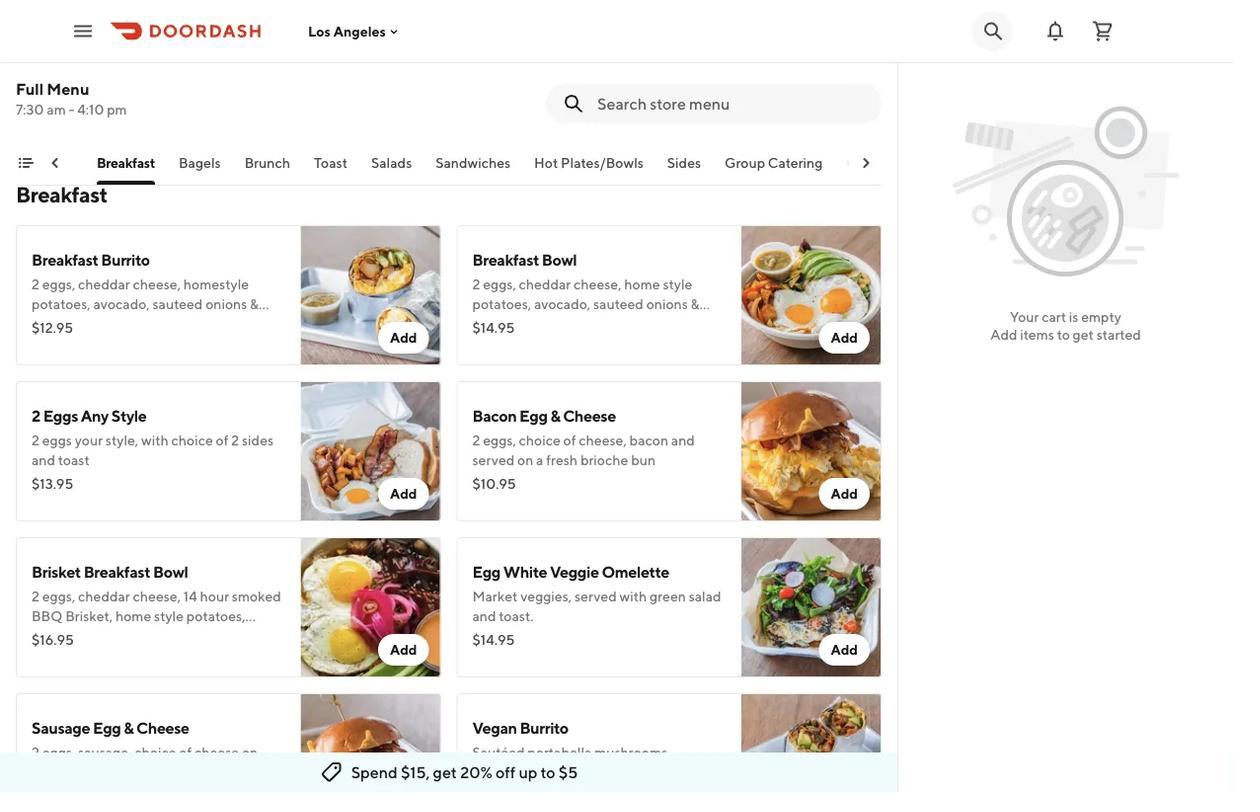 Task type: describe. For each thing, give the bounding box(es) containing it.
eggs
[[42, 432, 72, 448]]

avocado, inside breakfast burrito 2 eggs, cheddar cheese, homestyle potatoes, avocado, sauteed onions & peppers, fresh spicy salsa
[[93, 296, 150, 312]]

sausage,
[[78, 744, 132, 761]]

salads
[[372, 155, 413, 171]]

egg white veggie omelette market veggies, served with green salad and toast. $14.95
[[473, 563, 722, 648]]

breakfast burrito 2 eggs, cheddar cheese, homestyle potatoes, avocado, sauteed onions & peppers, fresh spicy salsa
[[32, 250, 259, 332]]

hour
[[200, 588, 229, 605]]

hot plates/bowls button
[[535, 153, 644, 185]]

homestyle
[[184, 276, 249, 292]]

with inside 'egg white veggie omelette market veggies, served with green salad and toast. $14.95'
[[620, 588, 647, 605]]

avocado, inside breakfast bowl 2 eggs, cheddar cheese, home style potatoes, avocado, sauteed onions & peppers, mixed greens and fresh spicy salsa.
[[534, 296, 591, 312]]

bun
[[631, 452, 656, 468]]

style
[[111, 406, 147, 425]]

potatoes, inside brisket breakfast bowl 2 eggs, cheddar cheese, 14 hour smoked bbq brisket, home style potatoes, avocado, pickled red onions, mixed greens and chipotle mayo.
[[187, 608, 245, 624]]

add button for breakfast burrito
[[378, 322, 429, 354]]

cheese, inside breakfast bowl 2 eggs, cheddar cheese, home style potatoes, avocado, sauteed onions & peppers, mixed greens and fresh spicy salsa.
[[574, 276, 622, 292]]

sides
[[242, 432, 274, 448]]

served inside bacon egg & cheese 2 eggs, choice of cheese, bacon and served on a fresh brioche bun $10.95
[[473, 452, 515, 468]]

and inside bacon egg & cheese 2 eggs, choice of cheese, bacon and served on a fresh brioche bun $10.95
[[672, 432, 695, 448]]

2 eggs any style image
[[301, 381, 441, 522]]

bagels button
[[179, 153, 221, 185]]

los angeles button
[[308, 23, 402, 39]]

choice.
[[117, 764, 162, 780]]

served inside 'egg white veggie omelette market veggies, served with green salad and toast. $14.95'
[[575, 588, 617, 605]]

choice inside the "sausage egg & cheese 2 eggs, sausage, choice of cheese on bread of your choice."
[[135, 744, 176, 761]]

of inside 2 eggs any style 2 eggs your style, with choice of 2 sides and toast $13.95
[[216, 432, 229, 448]]

choice inside 2 eggs any style 2 eggs your style, with choice of 2 sides and toast $13.95
[[171, 432, 213, 448]]

1 $14.95 from the top
[[473, 320, 515, 336]]

& inside bacon egg & cheese 2 eggs, choice of cheese, bacon and served on a fresh brioche bun $10.95
[[551, 406, 560, 425]]

brisket breakfast bowl image
[[301, 537, 441, 678]]

sausage
[[32, 719, 90, 737]]

onions inside breakfast bowl 2 eggs, cheddar cheese, home style potatoes, avocado, sauteed onions & peppers, mixed greens and fresh spicy salsa.
[[647, 296, 688, 312]]

bread
[[32, 764, 68, 780]]

potatoes, inside breakfast bowl 2 eggs, cheddar cheese, home style potatoes, avocado, sauteed onions & peppers, mixed greens and fresh spicy salsa.
[[473, 296, 532, 312]]

coffee & tea button
[[847, 153, 927, 185]]

greens inside brisket breakfast bowl 2 eggs, cheddar cheese, 14 hour smoked bbq brisket, home style potatoes, avocado, pickled red onions, mixed greens and chipotle mayo.
[[32, 647, 74, 664]]

breakfast inside breakfast burrito 2 eggs, cheddar cheese, homestyle potatoes, avocado, sauteed onions & peppers, fresh spicy salsa
[[32, 250, 98, 269]]

on inside the "sausage egg & cheese 2 eggs, sausage, choice of cheese on bread of your choice."
[[242, 744, 258, 761]]

veggies,
[[521, 588, 572, 605]]

sauteed inside breakfast burrito 2 eggs, cheddar cheese, homestyle potatoes, avocado, sauteed onions & peppers, fresh spicy salsa
[[153, 296, 203, 312]]

brisket,
[[65, 608, 113, 624]]

2 inside the "sausage egg & cheese 2 eggs, sausage, choice of cheese on bread of your choice."
[[32, 744, 39, 761]]

los angeles
[[308, 23, 386, 39]]

add button for egg white veggie omelette
[[819, 634, 870, 666]]

peppers, inside breakfast bowl 2 eggs, cheddar cheese, home style potatoes, avocado, sauteed onions & peppers, mixed greens and fresh spicy salsa.
[[473, 316, 527, 332]]

add button for 2 eggs any style
[[378, 478, 429, 510]]

$13.95
[[32, 476, 73, 492]]

green
[[650, 588, 686, 605]]

sauteed inside breakfast bowl 2 eggs, cheddar cheese, home style potatoes, avocado, sauteed onions & peppers, mixed greens and fresh spicy salsa.
[[594, 296, 644, 312]]

mayo.
[[158, 647, 195, 664]]

am
[[47, 101, 66, 118]]

and inside 2 eggs any style 2 eggs your style, with choice of 2 sides and toast $13.95
[[32, 452, 55, 468]]

$15,
[[401, 763, 430, 782]]

vegan burrito image
[[742, 693, 882, 792]]

style,
[[106, 432, 139, 448]]

cheese, inside brisket breakfast bowl 2 eggs, cheddar cheese, 14 hour smoked bbq brisket, home style potatoes, avocado, pickled red onions, mixed greens and chipotle mayo.
[[133, 588, 181, 605]]

spend $15, get 20% off up to $5
[[351, 763, 578, 782]]

hot
[[535, 155, 559, 171]]

menu
[[47, 80, 89, 98]]

group catering
[[726, 155, 824, 171]]

sides button
[[668, 153, 702, 185]]

burrito for vegan
[[520, 719, 569, 737]]

mixed inside brisket breakfast bowl 2 eggs, cheddar cheese, 14 hour smoked bbq brisket, home style potatoes, avocado, pickled red onions, mixed greens and chipotle mayo.
[[211, 628, 250, 644]]

veggie
[[550, 563, 599, 581]]

any
[[81, 406, 109, 425]]

sandwiches button
[[436, 153, 511, 185]]

eggs, inside the "sausage egg & cheese 2 eggs, sausage, choice of cheese on bread of your choice."
[[42, 744, 75, 761]]

eggs, inside brisket breakfast bowl 2 eggs, cheddar cheese, 14 hour smoked bbq brisket, home style potatoes, avocado, pickled red onions, mixed greens and chipotle mayo.
[[42, 588, 75, 605]]

14
[[184, 588, 197, 605]]

breakfast down scroll menu navigation left icon on the left top
[[16, 182, 107, 207]]

full menu 7:30 am - 4:10 pm
[[16, 80, 127, 118]]

2 eggs any style 2 eggs your style, with choice of 2 sides and toast $13.95
[[32, 406, 274, 492]]

toast.
[[499, 608, 534, 624]]

spicy inside breakfast burrito 2 eggs, cheddar cheese, homestyle potatoes, avocado, sauteed onions & peppers, fresh spicy salsa
[[123, 316, 155, 332]]

breakfast inside brisket breakfast bowl 2 eggs, cheddar cheese, 14 hour smoked bbq brisket, home style potatoes, avocado, pickled red onions, mixed greens and chipotle mayo.
[[84, 563, 150, 581]]

add for 2 eggs any style
[[390, 485, 417, 502]]

scroll menu navigation left image
[[47, 155, 63, 171]]

butter
[[84, 29, 129, 48]]

onions inside breakfast burrito 2 eggs, cheddar cheese, homestyle potatoes, avocado, sauteed onions & peppers, fresh spicy salsa
[[206, 296, 247, 312]]

catering
[[769, 155, 824, 171]]

$5
[[559, 763, 578, 782]]

open menu image
[[71, 19, 95, 43]]

salads button
[[372, 153, 413, 185]]

started
[[1097, 326, 1142, 343]]

greens inside breakfast bowl 2 eggs, cheddar cheese, home style potatoes, avocado, sauteed onions & peppers, mixed greens and fresh spicy salsa.
[[571, 316, 614, 332]]

hot plates/bowls
[[535, 155, 644, 171]]

brunch
[[245, 155, 291, 171]]

your cart is empty add items to get started
[[991, 309, 1142, 343]]

white
[[504, 563, 547, 581]]

brioche
[[581, 452, 629, 468]]

$12.95
[[32, 320, 73, 336]]

empty
[[1082, 309, 1122, 325]]

spend
[[351, 763, 398, 782]]

add for egg white veggie omelette
[[831, 642, 858, 658]]

brisket breakfast bowl 2 eggs, cheddar cheese, 14 hour smoked bbq brisket, home style potatoes, avocado, pickled red onions, mixed greens and chipotle mayo.
[[32, 563, 281, 664]]

bowl inside brisket breakfast bowl 2 eggs, cheddar cheese, 14 hour smoked bbq brisket, home style potatoes, avocado, pickled red onions, mixed greens and chipotle mayo.
[[153, 563, 188, 581]]

Item Search search field
[[598, 93, 866, 115]]

add button for breakfast bowl
[[819, 322, 870, 354]]

peppers, inside breakfast burrito 2 eggs, cheddar cheese, homestyle potatoes, avocado, sauteed onions & peppers, fresh spicy salsa
[[32, 316, 86, 332]]

bacon
[[630, 432, 669, 448]]

up
[[519, 763, 538, 782]]

and inside 'egg white veggie omelette market veggies, served with green salad and toast. $14.95'
[[473, 608, 496, 624]]

brunch button
[[245, 153, 291, 185]]

fresh inside breakfast bowl 2 eggs, cheddar cheese, home style potatoes, avocado, sauteed onions & peppers, mixed greens and fresh spicy salsa.
[[643, 316, 674, 332]]

on inside bacon egg & cheese 2 eggs, choice of cheese, bacon and served on a fresh brioche bun $10.95
[[518, 452, 534, 468]]

cookie
[[32, 29, 81, 48]]

cheddar inside brisket breakfast bowl 2 eggs, cheddar cheese, 14 hour smoked bbq brisket, home style potatoes, avocado, pickled red onions, mixed greens and chipotle mayo.
[[78, 588, 130, 605]]

is
[[1070, 309, 1079, 325]]

eggs, inside breakfast burrito 2 eggs, cheddar cheese, homestyle potatoes, avocado, sauteed onions & peppers, fresh spicy salsa
[[42, 276, 75, 292]]

toast button
[[315, 153, 348, 185]]



Task type: locate. For each thing, give the bounding box(es) containing it.
0 horizontal spatial with
[[141, 432, 169, 448]]

2 inside breakfast bowl 2 eggs, cheddar cheese, home style potatoes, avocado, sauteed onions & peppers, mixed greens and fresh spicy salsa.
[[473, 276, 480, 292]]

breakfast bowl 2 eggs, cheddar cheese, home style potatoes, avocado, sauteed onions & peppers, mixed greens and fresh spicy salsa.
[[473, 250, 709, 352]]

bacon
[[473, 406, 517, 425]]

with inside 2 eggs any style 2 eggs your style, with choice of 2 sides and toast $13.95
[[141, 432, 169, 448]]

add for breakfast burrito
[[390, 329, 417, 346]]

style inside breakfast bowl 2 eggs, cheddar cheese, home style potatoes, avocado, sauteed onions & peppers, mixed greens and fresh spicy salsa.
[[663, 276, 693, 292]]

and
[[616, 316, 640, 332], [672, 432, 695, 448], [32, 452, 55, 468], [473, 608, 496, 624], [77, 647, 100, 664]]

bowl up 14
[[153, 563, 188, 581]]

0 horizontal spatial bowl
[[153, 563, 188, 581]]

egg right bacon
[[520, 406, 548, 425]]

eggs, up "salsa."
[[483, 276, 516, 292]]

breakfast up brisket,
[[84, 563, 150, 581]]

$16.95
[[32, 632, 74, 648]]

1 horizontal spatial get
[[1073, 326, 1094, 343]]

egg white veggie omelette image
[[742, 537, 882, 678]]

& inside breakfast burrito 2 eggs, cheddar cheese, homestyle potatoes, avocado, sauteed onions & peppers, fresh spicy salsa
[[250, 296, 259, 312]]

$14.95 inside 'egg white veggie omelette market veggies, served with green salad and toast. $14.95'
[[473, 632, 515, 648]]

market
[[473, 588, 518, 605]]

1 horizontal spatial avocado,
[[93, 296, 150, 312]]

home inside brisket breakfast bowl 2 eggs, cheddar cheese, 14 hour smoked bbq brisket, home style potatoes, avocado, pickled red onions, mixed greens and chipotle mayo.
[[116, 608, 151, 624]]

burrito
[[101, 250, 150, 269], [520, 719, 569, 737]]

0 vertical spatial your
[[75, 432, 103, 448]]

bowl inside breakfast bowl 2 eggs, cheddar cheese, home style potatoes, avocado, sauteed onions & peppers, mixed greens and fresh spicy salsa.
[[542, 250, 577, 269]]

bagels
[[179, 155, 221, 171]]

group
[[726, 155, 766, 171]]

cheese inside the "sausage egg & cheese 2 eggs, sausage, choice of cheese on bread of your choice."
[[136, 719, 189, 737]]

1 vertical spatial bowl
[[153, 563, 188, 581]]

egg up 'market' at bottom
[[473, 563, 501, 581]]

add inside the your cart is empty add items to get started
[[991, 326, 1018, 343]]

potatoes, up "salsa."
[[473, 296, 532, 312]]

potatoes, up $12.95
[[32, 296, 91, 312]]

1 vertical spatial cheese
[[136, 719, 189, 737]]

0 horizontal spatial sauteed
[[153, 296, 203, 312]]

cheese inside bacon egg & cheese 2 eggs, choice of cheese, bacon and served on a fresh brioche bun $10.95
[[563, 406, 616, 425]]

&
[[894, 155, 902, 171], [250, 296, 259, 312], [691, 296, 700, 312], [551, 406, 560, 425], [124, 719, 134, 737]]

eggs,
[[42, 276, 75, 292], [483, 276, 516, 292], [483, 432, 516, 448], [42, 588, 75, 605], [42, 744, 75, 761]]

potatoes, inside breakfast burrito 2 eggs, cheddar cheese, homestyle potatoes, avocado, sauteed onions & peppers, fresh spicy salsa
[[32, 296, 91, 312]]

$14.95 up bacon
[[473, 320, 515, 336]]

2 horizontal spatial potatoes,
[[473, 296, 532, 312]]

2 vertical spatial egg
[[93, 719, 121, 737]]

1 vertical spatial get
[[433, 763, 457, 782]]

2 inside breakfast burrito 2 eggs, cheddar cheese, homestyle potatoes, avocado, sauteed onions & peppers, fresh spicy salsa
[[32, 276, 39, 292]]

0 horizontal spatial potatoes,
[[32, 296, 91, 312]]

show menu categories image
[[18, 155, 34, 171]]

vegan
[[473, 719, 517, 737]]

eggs, up bbq
[[42, 588, 75, 605]]

your inside the "sausage egg & cheese 2 eggs, sausage, choice of cheese on bread of your choice."
[[87, 764, 115, 780]]

americano
[[132, 29, 208, 48]]

to inside the your cart is empty add items to get started
[[1058, 326, 1071, 343]]

0 horizontal spatial peppers,
[[32, 316, 86, 332]]

0 horizontal spatial fresh
[[89, 316, 120, 332]]

choice
[[171, 432, 213, 448], [519, 432, 561, 448], [135, 744, 176, 761]]

full
[[16, 80, 44, 98]]

0 vertical spatial get
[[1073, 326, 1094, 343]]

sauteed
[[153, 296, 203, 312], [594, 296, 644, 312]]

pickled
[[91, 628, 137, 644]]

1 horizontal spatial egg
[[473, 563, 501, 581]]

avocado,
[[93, 296, 150, 312], [534, 296, 591, 312], [32, 628, 88, 644]]

and inside brisket breakfast bowl 2 eggs, cheddar cheese, 14 hour smoked bbq brisket, home style potatoes, avocado, pickled red onions, mixed greens and chipotle mayo.
[[77, 647, 100, 664]]

home
[[625, 276, 660, 292], [116, 608, 151, 624]]

$14.95
[[473, 320, 515, 336], [473, 632, 515, 648]]

choice left sides
[[171, 432, 213, 448]]

1 horizontal spatial spicy
[[677, 316, 709, 332]]

to for items
[[1058, 326, 1071, 343]]

add for breakfast bowl
[[831, 329, 858, 346]]

spicy inside breakfast bowl 2 eggs, cheddar cheese, home style potatoes, avocado, sauteed onions & peppers, mixed greens and fresh spicy salsa.
[[677, 316, 709, 332]]

0 vertical spatial $14.95
[[473, 320, 515, 336]]

add button for bacon egg & cheese
[[819, 478, 870, 510]]

1 horizontal spatial served
[[575, 588, 617, 605]]

cheddar inside breakfast bowl 2 eggs, cheddar cheese, home style potatoes, avocado, sauteed onions & peppers, mixed greens and fresh spicy salsa.
[[519, 276, 571, 292]]

1 peppers, from the left
[[32, 316, 86, 332]]

of
[[216, 432, 229, 448], [564, 432, 576, 448], [179, 744, 192, 761], [71, 764, 84, 780]]

and inside breakfast bowl 2 eggs, cheddar cheese, home style potatoes, avocado, sauteed onions & peppers, mixed greens and fresh spicy salsa.
[[616, 316, 640, 332]]

cheese
[[195, 744, 239, 761]]

-
[[69, 101, 75, 118]]

style
[[663, 276, 693, 292], [154, 608, 184, 624]]

breakfast inside breakfast bowl 2 eggs, cheddar cheese, home style potatoes, avocado, sauteed onions & peppers, mixed greens and fresh spicy salsa.
[[473, 250, 539, 269]]

1 spicy from the left
[[123, 316, 155, 332]]

$7.00
[[32, 59, 69, 75]]

0 horizontal spatial egg
[[93, 719, 121, 737]]

0 horizontal spatial spicy
[[123, 316, 155, 332]]

items
[[1021, 326, 1055, 343]]

sausage egg & cheese 2 eggs, sausage, choice of cheese on bread of your choice.
[[32, 719, 258, 780]]

to right up
[[541, 763, 556, 782]]

plates/bowls
[[562, 155, 644, 171]]

2 horizontal spatial fresh
[[643, 316, 674, 332]]

your down sausage,
[[87, 764, 115, 780]]

1 horizontal spatial fresh
[[546, 452, 578, 468]]

omelette
[[602, 563, 670, 581]]

onions
[[206, 296, 247, 312], [647, 296, 688, 312]]

los
[[308, 23, 331, 39]]

1 vertical spatial style
[[154, 608, 184, 624]]

salsa
[[158, 316, 188, 332]]

brisket
[[32, 563, 81, 581]]

egg for bacon
[[520, 406, 548, 425]]

0 vertical spatial greens
[[571, 316, 614, 332]]

toast
[[315, 155, 348, 171]]

fresh inside bacon egg & cheese 2 eggs, choice of cheese, bacon and served on a fresh brioche bun $10.95
[[546, 452, 578, 468]]

burrito inside breakfast burrito 2 eggs, cheddar cheese, homestyle potatoes, avocado, sauteed onions & peppers, fresh spicy salsa
[[101, 250, 150, 269]]

1 vertical spatial egg
[[473, 563, 501, 581]]

1 horizontal spatial mixed
[[530, 316, 568, 332]]

your inside 2 eggs any style 2 eggs your style, with choice of 2 sides and toast $13.95
[[75, 432, 103, 448]]

1 horizontal spatial peppers,
[[473, 316, 527, 332]]

1 vertical spatial greens
[[32, 647, 74, 664]]

with
[[141, 432, 169, 448], [620, 588, 647, 605]]

eggs, down bacon
[[483, 432, 516, 448]]

cheese up "choice."
[[136, 719, 189, 737]]

add
[[991, 326, 1018, 343], [390, 329, 417, 346], [831, 329, 858, 346], [390, 485, 417, 502], [831, 485, 858, 502], [390, 642, 417, 658], [831, 642, 858, 658]]

2 horizontal spatial avocado,
[[534, 296, 591, 312]]

$5.00
[[473, 59, 512, 75]]

cookie butter americano
[[32, 29, 208, 48]]

scroll menu navigation right image
[[858, 155, 874, 171]]

1 vertical spatial on
[[242, 744, 258, 761]]

smoked
[[232, 588, 281, 605]]

of inside bacon egg & cheese 2 eggs, choice of cheese, bacon and served on a fresh brioche bun $10.95
[[564, 432, 576, 448]]

cheddar inside breakfast burrito 2 eggs, cheddar cheese, homestyle potatoes, avocado, sauteed onions & peppers, fresh spicy salsa
[[78, 276, 130, 292]]

1 vertical spatial to
[[541, 763, 556, 782]]

burrito for breakfast
[[101, 250, 150, 269]]

0 horizontal spatial burrito
[[101, 250, 150, 269]]

0 horizontal spatial home
[[116, 608, 151, 624]]

0 vertical spatial egg
[[520, 406, 548, 425]]

2 horizontal spatial egg
[[520, 406, 548, 425]]

1 horizontal spatial potatoes,
[[187, 608, 245, 624]]

sides
[[668, 155, 702, 171]]

avocado, inside brisket breakfast bowl 2 eggs, cheddar cheese, 14 hour smoked bbq brisket, home style potatoes, avocado, pickled red onions, mixed greens and chipotle mayo.
[[32, 628, 88, 644]]

to for up
[[541, 763, 556, 782]]

2 $14.95 from the top
[[473, 632, 515, 648]]

coffee
[[847, 155, 891, 171]]

cheese for sausage
[[136, 719, 189, 737]]

cheese, inside bacon egg & cheese 2 eggs, choice of cheese, bacon and served on a fresh brioche bun $10.95
[[579, 432, 627, 448]]

salad
[[689, 588, 722, 605]]

1 onions from the left
[[206, 296, 247, 312]]

breakfast up "salsa."
[[473, 250, 539, 269]]

breakfast bowl image
[[742, 225, 882, 365]]

$10.95
[[473, 476, 516, 492]]

bowl
[[542, 250, 577, 269], [153, 563, 188, 581]]

cookie butter americano image
[[301, 0, 441, 124]]

home inside breakfast bowl 2 eggs, cheddar cheese, home style potatoes, avocado, sauteed onions & peppers, mixed greens and fresh spicy salsa.
[[625, 276, 660, 292]]

0 vertical spatial on
[[518, 452, 534, 468]]

a
[[536, 452, 544, 468]]

bowl down hot plates/bowls button
[[542, 250, 577, 269]]

2 onions from the left
[[647, 296, 688, 312]]

cheese, inside breakfast burrito 2 eggs, cheddar cheese, homestyle potatoes, avocado, sauteed onions & peppers, fresh spicy salsa
[[133, 276, 181, 292]]

egg
[[520, 406, 548, 425], [473, 563, 501, 581], [93, 719, 121, 737]]

0 horizontal spatial cheese
[[136, 719, 189, 737]]

0 horizontal spatial mixed
[[211, 628, 250, 644]]

0 items, open order cart image
[[1091, 19, 1115, 43]]

4:10
[[77, 101, 104, 118]]

peppers, up "salsa."
[[473, 316, 527, 332]]

your up 'toast'
[[75, 432, 103, 448]]

add for bacon egg & cheese
[[831, 485, 858, 502]]

choice up "choice."
[[135, 744, 176, 761]]

get right $15,
[[433, 763, 457, 782]]

notification bell image
[[1044, 19, 1068, 43]]

greens
[[571, 316, 614, 332], [32, 647, 74, 664]]

1 horizontal spatial cheese
[[563, 406, 616, 425]]

choice up a at the left
[[519, 432, 561, 448]]

0 vertical spatial with
[[141, 432, 169, 448]]

1 horizontal spatial home
[[625, 276, 660, 292]]

served up $10.95
[[473, 452, 515, 468]]

0 horizontal spatial served
[[473, 452, 515, 468]]

salsa.
[[473, 335, 506, 352]]

1 horizontal spatial sauteed
[[594, 296, 644, 312]]

0 horizontal spatial onions
[[206, 296, 247, 312]]

egg inside bacon egg & cheese 2 eggs, choice of cheese, bacon and served on a fresh brioche bun $10.95
[[520, 406, 548, 425]]

egg for sausage
[[93, 719, 121, 737]]

bbq
[[32, 608, 63, 624]]

0 vertical spatial cheese
[[563, 406, 616, 425]]

1 horizontal spatial bowl
[[542, 250, 577, 269]]

2 spicy from the left
[[677, 316, 709, 332]]

0 horizontal spatial avocado,
[[32, 628, 88, 644]]

egg inside 'egg white veggie omelette market veggies, served with green salad and toast. $14.95'
[[473, 563, 501, 581]]

served
[[473, 452, 515, 468], [575, 588, 617, 605]]

1 sauteed from the left
[[153, 296, 203, 312]]

toast
[[58, 452, 90, 468]]

sandwiches
[[436, 155, 511, 171]]

get down is
[[1073, 326, 1094, 343]]

angeles
[[334, 23, 386, 39]]

20%
[[460, 763, 493, 782]]

$14.95 down toast.
[[473, 632, 515, 648]]

0 horizontal spatial style
[[154, 608, 184, 624]]

pm
[[107, 101, 127, 118]]

onions,
[[164, 628, 208, 644]]

on right cheese
[[242, 744, 258, 761]]

1 horizontal spatial with
[[620, 588, 647, 605]]

& inside the "sausage egg & cheese 2 eggs, sausage, choice of cheese on bread of your choice."
[[124, 719, 134, 737]]

add button for brisket breakfast bowl
[[378, 634, 429, 666]]

add for brisket breakfast bowl
[[390, 642, 417, 658]]

2 inside brisket breakfast bowl 2 eggs, cheddar cheese, 14 hour smoked bbq brisket, home style potatoes, avocado, pickled red onions, mixed greens and chipotle mayo.
[[32, 588, 39, 605]]

your
[[1011, 309, 1040, 325]]

red
[[140, 628, 161, 644]]

with down omelette
[[620, 588, 647, 605]]

1 vertical spatial served
[[575, 588, 617, 605]]

& inside breakfast bowl 2 eggs, cheddar cheese, home style potatoes, avocado, sauteed onions & peppers, mixed greens and fresh spicy salsa.
[[691, 296, 700, 312]]

1 vertical spatial burrito
[[520, 719, 569, 737]]

0 vertical spatial mixed
[[530, 316, 568, 332]]

1 vertical spatial mixed
[[211, 628, 250, 644]]

2 inside bacon egg & cheese 2 eggs, choice of cheese, bacon and served on a fresh brioche bun $10.95
[[473, 432, 480, 448]]

sausage egg & cheese image
[[301, 693, 441, 792]]

0 horizontal spatial to
[[541, 763, 556, 782]]

chipotle
[[103, 647, 155, 664]]

1 horizontal spatial burrito
[[520, 719, 569, 737]]

group catering button
[[726, 153, 824, 185]]

cheddar for bowl
[[519, 276, 571, 292]]

eggs
[[43, 406, 78, 425]]

eggs, inside breakfast bowl 2 eggs, cheddar cheese, home style potatoes, avocado, sauteed onions & peppers, mixed greens and fresh spicy salsa.
[[483, 276, 516, 292]]

breakfast up $12.95
[[32, 250, 98, 269]]

tea
[[905, 155, 927, 171]]

peppers, up eggs
[[32, 316, 86, 332]]

side caesar salad image
[[742, 0, 882, 124]]

style inside brisket breakfast bowl 2 eggs, cheddar cheese, 14 hour smoked bbq brisket, home style potatoes, avocado, pickled red onions, mixed greens and chipotle mayo.
[[154, 608, 184, 624]]

0 vertical spatial to
[[1058, 326, 1071, 343]]

eggs, up bread
[[42, 744, 75, 761]]

1 horizontal spatial to
[[1058, 326, 1071, 343]]

7:30
[[16, 101, 44, 118]]

eggs, up $12.95
[[42, 276, 75, 292]]

1 horizontal spatial style
[[663, 276, 693, 292]]

0 horizontal spatial get
[[433, 763, 457, 782]]

0 vertical spatial home
[[625, 276, 660, 292]]

0 horizontal spatial greens
[[32, 647, 74, 664]]

1 vertical spatial with
[[620, 588, 647, 605]]

& inside "button"
[[894, 155, 902, 171]]

breakfast burrito image
[[301, 225, 441, 365]]

cheese for bacon
[[563, 406, 616, 425]]

fresh inside breakfast burrito 2 eggs, cheddar cheese, homestyle potatoes, avocado, sauteed onions & peppers, fresh spicy salsa
[[89, 316, 120, 332]]

2 peppers, from the left
[[473, 316, 527, 332]]

vegan burrito
[[473, 719, 569, 737]]

egg up sausage,
[[93, 719, 121, 737]]

0 horizontal spatial on
[[242, 744, 258, 761]]

with right style,
[[141, 432, 169, 448]]

1 horizontal spatial onions
[[647, 296, 688, 312]]

get inside the your cart is empty add items to get started
[[1073, 326, 1094, 343]]

0 vertical spatial style
[[663, 276, 693, 292]]

0 vertical spatial served
[[473, 452, 515, 468]]

cheddar for burrito
[[78, 276, 130, 292]]

cheese up the brioche
[[563, 406, 616, 425]]

0 vertical spatial burrito
[[101, 250, 150, 269]]

mixed inside breakfast bowl 2 eggs, cheddar cheese, home style potatoes, avocado, sauteed onions & peppers, mixed greens and fresh spicy salsa.
[[530, 316, 568, 332]]

on left a at the left
[[518, 452, 534, 468]]

coffee & tea
[[847, 155, 927, 171]]

choice inside bacon egg & cheese 2 eggs, choice of cheese, bacon and served on a fresh brioche bun $10.95
[[519, 432, 561, 448]]

to down cart
[[1058, 326, 1071, 343]]

cart
[[1042, 309, 1067, 325]]

0 vertical spatial bowl
[[542, 250, 577, 269]]

1 horizontal spatial on
[[518, 452, 534, 468]]

bacon egg & cheese image
[[742, 381, 882, 522]]

1 vertical spatial $14.95
[[473, 632, 515, 648]]

1 vertical spatial home
[[116, 608, 151, 624]]

1 horizontal spatial greens
[[571, 316, 614, 332]]

spicy
[[123, 316, 155, 332], [677, 316, 709, 332]]

egg inside the "sausage egg & cheese 2 eggs, sausage, choice of cheese on bread of your choice."
[[93, 719, 121, 737]]

mixed
[[530, 316, 568, 332], [211, 628, 250, 644]]

served down veggie
[[575, 588, 617, 605]]

breakfast down pm
[[97, 155, 156, 171]]

2 sauteed from the left
[[594, 296, 644, 312]]

potatoes, down "hour" on the bottom left of page
[[187, 608, 245, 624]]

eggs, inside bacon egg & cheese 2 eggs, choice of cheese, bacon and served on a fresh brioche bun $10.95
[[483, 432, 516, 448]]

1 vertical spatial your
[[87, 764, 115, 780]]



Task type: vqa. For each thing, say whether or not it's contained in the screenshot.
"Rated"
no



